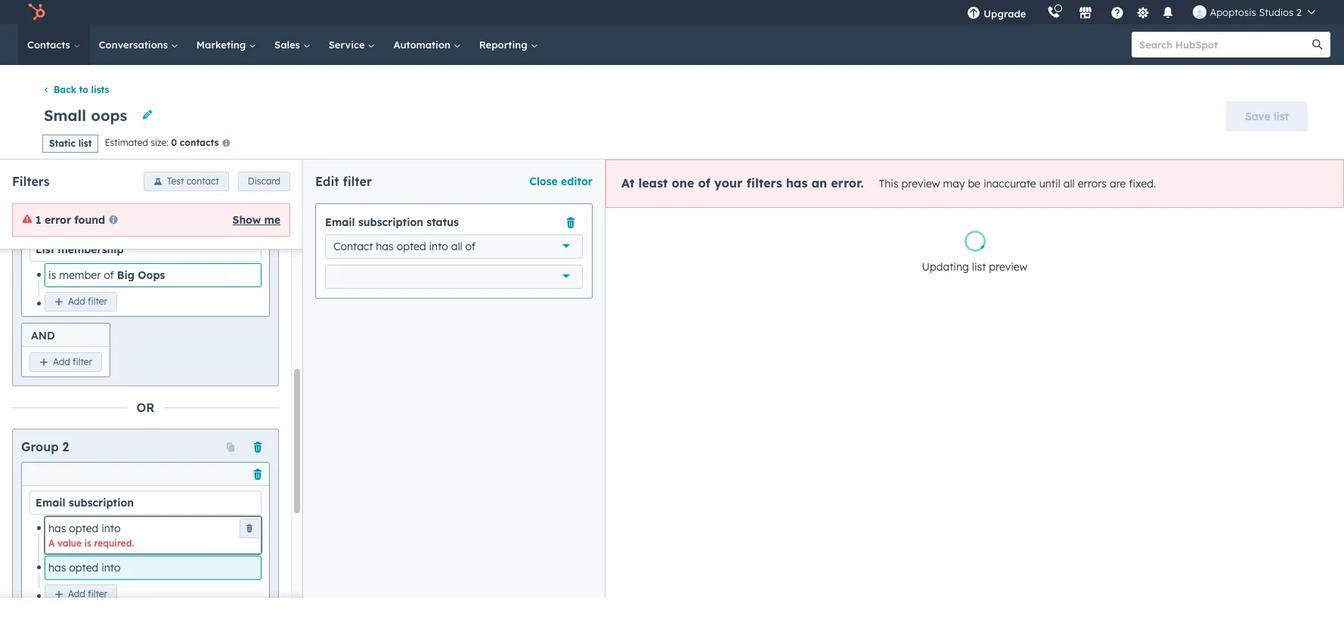 Task type: describe. For each thing, give the bounding box(es) containing it.
error
[[45, 213, 71, 227]]

email for email subscription status
[[325, 215, 355, 229]]

notifications button
[[1156, 0, 1182, 24]]

2 vertical spatial add filter button
[[45, 585, 117, 604]]

settings image
[[1137, 6, 1150, 20]]

static
[[49, 137, 76, 149]]

marketing link
[[187, 24, 266, 65]]

an
[[812, 175, 828, 190]]

list for save
[[1274, 110, 1290, 123]]

at least one of your filters has an error.
[[622, 175, 864, 190]]

1 vertical spatial add filter button
[[29, 352, 102, 372]]

are
[[1110, 177, 1127, 190]]

filters
[[747, 175, 783, 190]]

0
[[171, 137, 177, 149]]

filters
[[12, 174, 50, 189]]

0 vertical spatial add filter button
[[45, 292, 117, 312]]

test
[[167, 175, 184, 187]]

back to lists
[[54, 84, 109, 96]]

member
[[59, 269, 101, 282]]

hubspot image
[[27, 3, 45, 21]]

edit filter
[[315, 174, 372, 189]]

contacts link
[[18, 24, 90, 65]]

contact
[[334, 240, 373, 253]]

1 vertical spatial add
[[53, 356, 70, 367]]

email for email subscription
[[36, 496, 65, 510]]

all inside popup button
[[451, 240, 463, 253]]

2 inside popup button
[[1297, 6, 1303, 18]]

into inside popup button
[[429, 240, 448, 253]]

test contact button
[[144, 171, 229, 191]]

or
[[137, 400, 155, 415]]

apoptosis
[[1211, 6, 1257, 18]]

list
[[36, 243, 55, 256]]

error.
[[831, 175, 864, 190]]

opted for has opted into a value is required.
[[69, 522, 99, 535]]

0 vertical spatial add filter
[[68, 296, 107, 307]]

oops
[[138, 269, 165, 282]]

page section element
[[0, 65, 1345, 159]]

contacts
[[27, 39, 73, 51]]

search image
[[1313, 39, 1324, 50]]

automation link
[[385, 24, 470, 65]]

to
[[79, 84, 88, 96]]

close editor
[[530, 174, 593, 188]]

show
[[233, 213, 261, 227]]

list for static
[[78, 137, 92, 149]]

sales link
[[266, 24, 320, 65]]

has inside has opted into a value is required.
[[48, 522, 66, 535]]

marketplaces image
[[1080, 7, 1093, 20]]

opted inside popup button
[[397, 240, 426, 253]]

edit
[[315, 174, 339, 189]]

sales
[[275, 39, 303, 51]]

one
[[672, 175, 695, 190]]

this preview may be inaccurate until all errors are fixed.
[[879, 177, 1157, 190]]

may
[[944, 177, 966, 190]]

estimated size: 0 contacts
[[105, 137, 219, 149]]

is member of big oops
[[48, 269, 165, 282]]

List name field
[[42, 105, 132, 126]]

list for updating
[[973, 260, 987, 274]]

help button
[[1105, 0, 1131, 24]]

reporting
[[479, 39, 531, 51]]

contact
[[187, 175, 219, 187]]

close editor button
[[530, 172, 593, 190]]

group 2
[[21, 439, 69, 454]]

0 vertical spatial add
[[68, 296, 85, 307]]

at
[[622, 175, 635, 190]]

notifications image
[[1162, 7, 1176, 20]]

settings link
[[1134, 4, 1153, 20]]

conversations
[[99, 39, 171, 51]]

preview inside status
[[990, 260, 1028, 274]]

editor
[[561, 174, 593, 188]]

lists
[[91, 84, 109, 96]]

1 error found
[[36, 213, 105, 227]]

reporting link
[[470, 24, 547, 65]]

me
[[264, 213, 281, 227]]

of inside popup button
[[466, 240, 476, 253]]

upgrade image
[[968, 7, 981, 20]]

static list
[[49, 137, 92, 149]]

has left an at the top of the page
[[786, 175, 808, 190]]

contact has opted into all of button
[[325, 234, 583, 258]]

into for has opted into
[[101, 561, 121, 575]]

1
[[36, 213, 41, 227]]

back
[[54, 84, 76, 96]]

hubspot link
[[18, 3, 57, 21]]



Task type: vqa. For each thing, say whether or not it's contained in the screenshot.
filter
yes



Task type: locate. For each thing, give the bounding box(es) containing it.
membership
[[58, 243, 124, 256]]

and
[[31, 329, 55, 343]]

2
[[1297, 6, 1303, 18], [62, 439, 69, 454]]

0 vertical spatial into
[[429, 240, 448, 253]]

updating list preview
[[923, 260, 1028, 274]]

0 horizontal spatial preview
[[902, 177, 941, 190]]

preview right updating
[[990, 260, 1028, 274]]

list membership
[[36, 243, 124, 256]]

into down the required. at the left bottom
[[101, 561, 121, 575]]

opted
[[397, 240, 426, 253], [69, 522, 99, 535], [69, 561, 99, 575]]

is right "value"
[[84, 538, 91, 549]]

email subscription status
[[325, 215, 459, 229]]

menu
[[957, 0, 1327, 24]]

has up a at the bottom of the page
[[48, 522, 66, 535]]

1 horizontal spatial preview
[[990, 260, 1028, 274]]

apoptosis studios 2
[[1211, 6, 1303, 18]]

0 horizontal spatial is
[[48, 269, 56, 282]]

0 vertical spatial preview
[[902, 177, 941, 190]]

email subscription
[[36, 496, 134, 510]]

list right updating
[[973, 260, 987, 274]]

is
[[48, 269, 56, 282], [84, 538, 91, 549]]

is inside has opted into a value is required.
[[84, 538, 91, 549]]

1 vertical spatial into
[[101, 522, 121, 535]]

has down a at the bottom of the page
[[48, 561, 66, 575]]

2 vertical spatial add filter
[[68, 589, 107, 600]]

be
[[969, 177, 981, 190]]

add down 'member'
[[68, 296, 85, 307]]

menu item
[[1037, 0, 1040, 24]]

2 vertical spatial into
[[101, 561, 121, 575]]

show me
[[233, 213, 281, 227]]

updating list preview status
[[916, 230, 1034, 276]]

0 vertical spatial email
[[325, 215, 355, 229]]

1 horizontal spatial email
[[325, 215, 355, 229]]

add filter
[[68, 296, 107, 307], [53, 356, 92, 367], [68, 589, 107, 600]]

add filter down and
[[53, 356, 92, 367]]

2 vertical spatial list
[[973, 260, 987, 274]]

contact has opted into all of
[[334, 240, 476, 253]]

add down has opted into
[[68, 589, 85, 600]]

opted inside button
[[69, 561, 99, 575]]

apoptosis studios 2 button
[[1185, 0, 1325, 24]]

list inside button
[[1274, 110, 1290, 123]]

is down list on the left top
[[48, 269, 56, 282]]

calling icon button
[[1042, 2, 1068, 22]]

close
[[530, 174, 558, 188]]

automation
[[394, 39, 454, 51]]

add down and
[[53, 356, 70, 367]]

calling icon image
[[1048, 6, 1062, 20]]

subscription
[[358, 215, 424, 229], [69, 496, 134, 510]]

a
[[48, 538, 55, 549]]

preview right this
[[902, 177, 941, 190]]

back to lists link
[[42, 84, 109, 96]]

add filter button down and
[[29, 352, 102, 372]]

add filter down 'member'
[[68, 296, 107, 307]]

2 vertical spatial opted
[[69, 561, 99, 575]]

discard button
[[238, 171, 290, 191]]

until
[[1040, 177, 1061, 190]]

1 horizontal spatial is
[[84, 538, 91, 549]]

1 vertical spatial opted
[[69, 522, 99, 535]]

2 vertical spatial add
[[68, 589, 85, 600]]

least
[[639, 175, 668, 190]]

list inside status
[[973, 260, 987, 274]]

1 horizontal spatial 2
[[1297, 6, 1303, 18]]

marketing
[[197, 39, 249, 51]]

has inside popup button
[[376, 240, 394, 253]]

contacts
[[180, 137, 219, 149]]

show me button
[[233, 211, 281, 229]]

opted for has opted into
[[69, 561, 99, 575]]

save list button
[[1227, 101, 1309, 131]]

list right save
[[1274, 110, 1290, 123]]

has inside button
[[48, 561, 66, 575]]

1 vertical spatial list
[[78, 137, 92, 149]]

has opted into button
[[45, 556, 262, 580]]

conversations link
[[90, 24, 187, 65]]

opted inside has opted into a value is required.
[[69, 522, 99, 535]]

discard
[[248, 175, 281, 187]]

1 horizontal spatial list
[[973, 260, 987, 274]]

save list
[[1246, 110, 1290, 123]]

updating
[[923, 260, 970, 274]]

0 horizontal spatial subscription
[[69, 496, 134, 510]]

0 vertical spatial all
[[1064, 177, 1075, 190]]

2 horizontal spatial of
[[698, 175, 711, 190]]

add filter button down 'member'
[[45, 292, 117, 312]]

into for has opted into a value is required.
[[101, 522, 121, 535]]

service
[[329, 39, 368, 51]]

errors
[[1078, 177, 1107, 190]]

1 vertical spatial subscription
[[69, 496, 134, 510]]

1 vertical spatial email
[[36, 496, 65, 510]]

help image
[[1111, 7, 1125, 20]]

email up contact
[[325, 215, 355, 229]]

save
[[1246, 110, 1271, 123]]

preview
[[902, 177, 941, 190], [990, 260, 1028, 274]]

estimated
[[105, 137, 148, 149]]

tara schultz image
[[1194, 5, 1208, 19]]

required.
[[94, 538, 134, 549]]

1 vertical spatial preview
[[990, 260, 1028, 274]]

marketplaces button
[[1071, 0, 1102, 24]]

has opted into
[[48, 561, 124, 575]]

found
[[74, 213, 105, 227]]

into inside has opted into a value is required.
[[101, 522, 121, 535]]

fixed.
[[1130, 177, 1157, 190]]

all
[[1064, 177, 1075, 190], [451, 240, 463, 253]]

0 vertical spatial opted
[[397, 240, 426, 253]]

0 horizontal spatial email
[[36, 496, 65, 510]]

studios
[[1260, 6, 1294, 18]]

into down status
[[429, 240, 448, 253]]

0 vertical spatial subscription
[[358, 215, 424, 229]]

has down email subscription status at the top left
[[376, 240, 394, 253]]

size:
[[151, 137, 169, 149]]

menu containing apoptosis studios 2
[[957, 0, 1327, 24]]

opted down "value"
[[69, 561, 99, 575]]

all right "until" on the top right of page
[[1064, 177, 1075, 190]]

opted up "value"
[[69, 522, 99, 535]]

search button
[[1306, 32, 1331, 57]]

1 horizontal spatial subscription
[[358, 215, 424, 229]]

inaccurate
[[984, 177, 1037, 190]]

status
[[427, 215, 459, 229]]

0 horizontal spatial of
[[104, 269, 114, 282]]

1 horizontal spatial of
[[466, 240, 476, 253]]

2 right group
[[62, 439, 69, 454]]

into inside button
[[101, 561, 121, 575]]

add filter button down has opted into
[[45, 585, 117, 604]]

2 horizontal spatial list
[[1274, 110, 1290, 123]]

1 vertical spatial 2
[[62, 439, 69, 454]]

value
[[57, 538, 82, 549]]

list right static on the top of page
[[78, 137, 92, 149]]

upgrade
[[984, 8, 1027, 20]]

2 vertical spatial of
[[104, 269, 114, 282]]

email up a at the bottom of the page
[[36, 496, 65, 510]]

has
[[786, 175, 808, 190], [376, 240, 394, 253], [48, 522, 66, 535], [48, 561, 66, 575]]

0 horizontal spatial list
[[78, 137, 92, 149]]

0 vertical spatial 2
[[1297, 6, 1303, 18]]

2 right studios at the top right of page
[[1297, 6, 1303, 18]]

subscription up has opted into a value is required.
[[69, 496, 134, 510]]

0 vertical spatial of
[[698, 175, 711, 190]]

into
[[429, 240, 448, 253], [101, 522, 121, 535], [101, 561, 121, 575]]

1 vertical spatial add filter
[[53, 356, 92, 367]]

0 horizontal spatial all
[[451, 240, 463, 253]]

group
[[21, 439, 59, 454]]

opted down email subscription status at the top left
[[397, 240, 426, 253]]

all down status
[[451, 240, 463, 253]]

add filter down has opted into
[[68, 589, 107, 600]]

subscription for email subscription status
[[358, 215, 424, 229]]

1 vertical spatial of
[[466, 240, 476, 253]]

0 vertical spatial list
[[1274, 110, 1290, 123]]

1 vertical spatial all
[[451, 240, 463, 253]]

Search HubSpot search field
[[1132, 32, 1318, 57]]

big
[[117, 269, 135, 282]]

0 vertical spatial is
[[48, 269, 56, 282]]

your
[[715, 175, 743, 190]]

test contact
[[167, 175, 219, 187]]

1 vertical spatial is
[[84, 538, 91, 549]]

has opted into a value is required.
[[48, 522, 134, 549]]

subscription for email subscription
[[69, 496, 134, 510]]

1 horizontal spatial all
[[1064, 177, 1075, 190]]

0 horizontal spatial 2
[[62, 439, 69, 454]]

add
[[68, 296, 85, 307], [53, 356, 70, 367], [68, 589, 85, 600]]

this
[[879, 177, 899, 190]]

service link
[[320, 24, 385, 65]]

into up the required. at the left bottom
[[101, 522, 121, 535]]

save list banner
[[36, 97, 1309, 133]]

subscription up contact has opted into all of
[[358, 215, 424, 229]]

filter
[[343, 174, 372, 189], [88, 296, 107, 307], [73, 356, 92, 367], [88, 589, 107, 600]]



